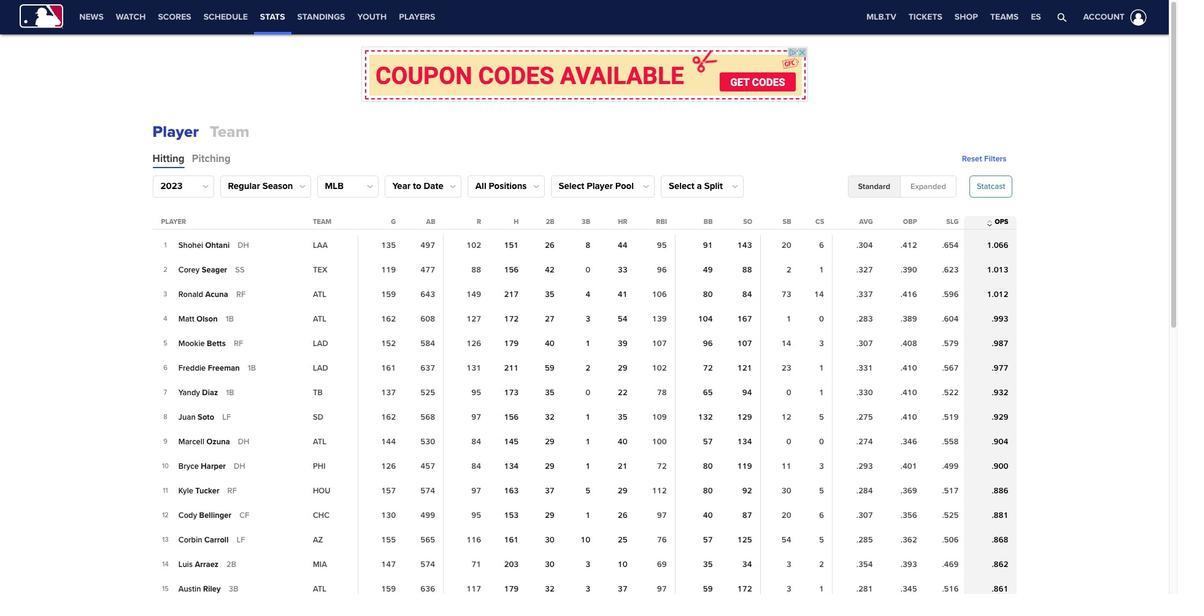 Task type: locate. For each thing, give the bounding box(es) containing it.
1 vertical spatial 134 link
[[504, 462, 519, 471]]

.525
[[942, 511, 959, 520]]

95 for 35
[[471, 388, 481, 398]]

156
[[504, 265, 519, 275], [504, 412, 519, 422]]

29 for 21
[[545, 462, 555, 471]]

advertisement element down top navigation menu bar
[[361, 47, 808, 102]]

2 vertical spatial 95
[[471, 511, 481, 520]]

153 link
[[504, 511, 519, 520]]

1 162 from the top
[[381, 314, 396, 324]]

3 atl from the top
[[313, 437, 327, 447]]

seager
[[202, 265, 227, 275]]

156 link
[[504, 265, 519, 275], [504, 412, 519, 422]]

.369
[[901, 486, 917, 496]]

0 horizontal spatial 96
[[657, 265, 667, 275]]

2 vertical spatial rf
[[227, 486, 237, 496]]

10 link left 25
[[581, 535, 591, 545]]

10 left bryce at the left bottom of the page
[[162, 462, 169, 470]]

39 link
[[618, 339, 628, 349]]

1 vertical spatial lad
[[313, 363, 328, 373]]

80 link down 49 link
[[703, 290, 713, 299]]

2 vertical spatial 40
[[703, 511, 713, 520]]

secondary navigation element
[[73, 0, 442, 34], [442, 0, 545, 34]]

80 left 92 link
[[703, 486, 713, 496]]

29 link down the 39 in the right of the page
[[618, 363, 628, 373]]

20 down sb
[[782, 241, 791, 250]]

atl
[[313, 290, 327, 299], [313, 314, 327, 324], [313, 437, 327, 447]]

.519
[[942, 412, 959, 422]]

27
[[545, 314, 555, 324]]

121
[[738, 363, 752, 373]]

shop
[[955, 12, 978, 22]]

84
[[742, 290, 752, 299], [471, 437, 481, 447], [471, 462, 481, 471]]

2 vertical spatial 1b
[[226, 388, 234, 398]]

tertiary navigation element
[[861, 0, 1047, 34]]

rf right acuna
[[236, 290, 246, 299]]

schedule link
[[197, 0, 254, 34]]

97 for 156
[[471, 412, 481, 422]]

1 vertical spatial 96
[[703, 339, 713, 349]]

rf right betts at the left bottom of page
[[234, 339, 243, 348]]

1 vertical spatial advertisement element
[[832, 114, 1017, 145]]

select up 3b button
[[559, 181, 585, 192]]

betts
[[207, 339, 226, 348]]

30 link right 203
[[545, 560, 555, 570]]

156 up 217 link
[[504, 265, 519, 275]]

1 vertical spatial 95
[[471, 388, 481, 398]]

1 horizontal spatial 2b
[[546, 218, 555, 226]]

1 20 from the top
[[782, 241, 791, 250]]

shohei
[[178, 240, 203, 250]]

26 link
[[545, 241, 555, 250], [618, 511, 628, 520]]

0 vertical spatial 57 link
[[703, 437, 713, 447]]

134 link
[[738, 437, 752, 447], [504, 462, 519, 471]]

162 down 137
[[381, 412, 396, 422]]

1 horizontal spatial 126
[[467, 339, 481, 349]]

40 link left '87' link
[[703, 511, 713, 520]]

sd
[[313, 412, 323, 422]]

1 57 link from the top
[[703, 437, 713, 447]]

57 down "132" link
[[703, 437, 713, 447]]

marcell ozuna
[[178, 437, 230, 447]]

10 down 25
[[618, 560, 628, 570]]

1 horizontal spatial 11
[[782, 462, 791, 471]]

29 link down 32
[[545, 437, 555, 447]]

1 1 link from the top
[[586, 339, 591, 349]]

80 left 119 link
[[703, 462, 713, 471]]

3b inside button
[[582, 218, 591, 226]]

2 20 from the top
[[782, 511, 791, 520]]

yandy
[[178, 388, 200, 398]]

40 left '87' link
[[703, 511, 713, 520]]

1b right olson
[[226, 314, 234, 324]]

161 up 203 link
[[504, 535, 519, 545]]

57 link left 125 at the bottom of the page
[[703, 535, 713, 545]]

97 up 76
[[657, 511, 667, 520]]

1 secondary navigation element from the left
[[73, 0, 442, 34]]

2 88 from the left
[[742, 265, 752, 275]]

129
[[738, 412, 752, 422]]

0 horizontal spatial 10 link
[[581, 535, 591, 545]]

30 link right the 161 link
[[545, 535, 555, 545]]

1 horizontal spatial advertisement element
[[832, 114, 1017, 145]]

96 up 106
[[657, 265, 667, 275]]

marcell
[[178, 437, 204, 447]]

.327
[[857, 265, 873, 275]]

0 vertical spatial 96
[[657, 265, 667, 275]]

select left a
[[669, 181, 695, 192]]

4 left matt
[[163, 315, 167, 323]]

0 vertical spatial 20
[[782, 241, 791, 250]]

72 link
[[703, 363, 713, 373]]

44 link
[[618, 241, 628, 250]]

.410 down .408
[[901, 363, 917, 373]]

soto
[[198, 412, 214, 422]]

0 horizontal spatial 40 link
[[545, 339, 555, 349]]

1 .307 from the top
[[857, 339, 873, 349]]

29 link down 21 'link'
[[618, 486, 628, 496]]

2 vertical spatial .410
[[901, 412, 917, 422]]

1 vertical spatial 162
[[381, 412, 396, 422]]

shop link
[[949, 0, 984, 34]]

1 30 link from the top
[[545, 535, 555, 545]]

regular
[[228, 181, 260, 192]]

3 link
[[586, 314, 591, 324], [586, 560, 591, 570]]

chc
[[313, 511, 330, 520]]

95 down rbi button
[[657, 241, 667, 250]]

1 3 link from the top
[[586, 314, 591, 324]]

2b right arraez
[[227, 560, 236, 569]]

player left pool
[[587, 181, 613, 192]]

1 vertical spatial .307
[[857, 511, 873, 520]]

40 link up 59 link
[[545, 339, 555, 349]]

1 link for 40
[[586, 437, 591, 447]]

1 horizontal spatial 119
[[738, 462, 752, 471]]

rf for tucker
[[227, 486, 237, 496]]

2 57 link from the top
[[703, 535, 713, 545]]

reset filters
[[962, 154, 1007, 164]]

pitching
[[192, 152, 231, 165]]

az
[[313, 535, 323, 545]]

1 horizontal spatial 10 link
[[618, 560, 628, 570]]

account button
[[1069, 0, 1149, 34]]

80 for 84
[[703, 290, 713, 299]]

22 link
[[618, 388, 628, 398]]

atl for 144
[[313, 437, 327, 447]]

2 162 from the top
[[381, 412, 396, 422]]

1 vertical spatial 156 link
[[504, 412, 519, 422]]

yandy diaz
[[178, 388, 218, 398]]

1 vertical spatial dh
[[238, 437, 249, 447]]

.862
[[992, 560, 1009, 570]]

126 down "144"
[[381, 462, 396, 471]]

1 vertical spatial 30 link
[[545, 560, 555, 570]]

dh right "ozuna"
[[238, 437, 249, 447]]

2023
[[160, 181, 183, 192]]

3 .410 from the top
[[901, 412, 917, 422]]

dh up ss
[[238, 240, 249, 250]]

107 down 139
[[652, 339, 667, 349]]

youth
[[357, 12, 387, 22]]

1 horizontal spatial 14
[[782, 339, 791, 349]]

102 up 78
[[652, 363, 667, 373]]

2
[[787, 265, 791, 275], [163, 266, 167, 274], [586, 363, 591, 373], [819, 560, 824, 570]]

slg button
[[944, 217, 961, 227]]

.410 for .522
[[901, 388, 917, 398]]

2 atl from the top
[[313, 314, 327, 324]]

2 vertical spatial dh
[[234, 461, 245, 471]]

30 link
[[545, 535, 555, 545], [545, 560, 555, 570]]

2 .307 from the top
[[857, 511, 873, 520]]

3b button
[[579, 217, 593, 227]]

80 link left 92 link
[[703, 486, 713, 496]]

1b right 'freeman'
[[248, 363, 256, 373]]

119 up 159
[[381, 265, 396, 275]]

0 horizontal spatial 161
[[381, 363, 396, 373]]

1 link for 35
[[586, 412, 591, 422]]

1 vertical spatial 102
[[652, 363, 667, 373]]

1 vertical spatial 84
[[471, 437, 481, 447]]

0 horizontal spatial lf
[[222, 412, 231, 422]]

2 vertical spatial 6
[[819, 511, 824, 520]]

3 80 from the top
[[703, 486, 713, 496]]

80 for 119
[[703, 462, 713, 471]]

0 vertical spatial 134 link
[[738, 437, 752, 447]]

watch link
[[110, 0, 152, 34]]

1 vertical spatial 57 link
[[703, 535, 713, 545]]

dh right harper
[[234, 461, 245, 471]]

2 horizontal spatial 10
[[618, 560, 628, 570]]

2 574 from the top
[[421, 560, 435, 570]]

advertisement element up reset
[[832, 114, 1017, 145]]

1 link for 39
[[586, 339, 591, 349]]

54 up 39 link
[[618, 314, 628, 324]]

ab
[[426, 218, 436, 226]]

0 horizontal spatial 102
[[467, 241, 481, 250]]

1 vertical spatial 4
[[163, 315, 167, 323]]

1 horizontal spatial lf
[[237, 535, 245, 545]]

0 vertical spatial 1b
[[226, 314, 234, 324]]

40 link up 21
[[618, 437, 628, 447]]

10 left 25
[[581, 535, 591, 545]]

30 right 92
[[782, 486, 791, 496]]

12 right 129 'link'
[[782, 412, 791, 422]]

0 vertical spatial 40
[[545, 339, 555, 349]]

tucker
[[195, 486, 219, 496]]

2 vertical spatial 84
[[471, 462, 481, 471]]

1 vertical spatial 10
[[581, 535, 591, 545]]

88
[[471, 265, 481, 275], [742, 265, 752, 275]]

1 vertical spatial 12
[[162, 511, 169, 519]]

1 horizontal spatial player
[[587, 181, 613, 192]]

5 left .284
[[819, 486, 824, 496]]

49
[[703, 265, 713, 275]]

135
[[381, 241, 396, 250]]

30 right the 161 link
[[545, 535, 555, 545]]

2 80 link from the top
[[703, 462, 713, 471]]

95 up 116
[[471, 511, 481, 520]]

4 left the 41 link
[[586, 290, 591, 299]]

.987
[[992, 339, 1009, 349]]

29 down 37 link
[[545, 511, 555, 520]]

30
[[782, 486, 791, 496], [545, 535, 555, 545], [545, 560, 555, 570]]

134 up 119 link
[[738, 437, 752, 447]]

1 vertical spatial 119
[[738, 462, 752, 471]]

2 up 73
[[787, 265, 791, 275]]

olson
[[197, 314, 218, 324]]

574 down 457
[[421, 486, 435, 496]]

advertisement element
[[361, 47, 808, 102], [832, 114, 1017, 145]]

14 right 73
[[814, 290, 824, 299]]

0 vertical spatial 30 link
[[545, 535, 555, 545]]

2b right "h" button
[[546, 218, 555, 226]]

35 down 22 link
[[618, 412, 628, 422]]

0 horizontal spatial player
[[153, 122, 199, 141]]

0 horizontal spatial 14
[[162, 560, 169, 568]]

7
[[164, 389, 167, 397]]

major league baseball image
[[20, 4, 63, 29]]

g button
[[389, 217, 398, 227]]

luis arraez
[[178, 560, 219, 569]]

162 for 568
[[381, 412, 396, 422]]

134 link up 163 'link'
[[504, 462, 519, 471]]

96 up 72 link
[[703, 339, 713, 349]]

2 vertical spatial 10
[[618, 560, 628, 570]]

1 select from the left
[[559, 181, 585, 192]]

1 horizontal spatial 3b
[[582, 218, 591, 226]]

1 vertical spatial 54
[[782, 535, 791, 545]]

1 vertical spatial 14
[[782, 339, 791, 349]]

126 down 127
[[467, 339, 481, 349]]

0 horizontal spatial 2b
[[227, 560, 236, 569]]

80 link left 119 link
[[703, 462, 713, 471]]

group
[[848, 176, 957, 198]]

2 .410 from the top
[[901, 388, 917, 398]]

2 select from the left
[[669, 181, 695, 192]]

11
[[782, 462, 791, 471], [163, 487, 168, 495]]

40 up 21
[[618, 437, 628, 447]]

2 1 link from the top
[[586, 412, 591, 422]]

0 vertical spatial 12
[[782, 412, 791, 422]]

0 vertical spatial 161
[[381, 363, 396, 373]]

0 horizontal spatial select
[[559, 181, 585, 192]]

rf for acuna
[[236, 290, 246, 299]]

lad for 152
[[313, 339, 328, 349]]

76
[[657, 535, 667, 545]]

2 horizontal spatial 14
[[814, 290, 824, 299]]

12 left cody
[[162, 511, 169, 519]]

4 1 link from the top
[[586, 462, 591, 471]]

0 vertical spatial 3 link
[[586, 314, 591, 324]]

119 up 92
[[738, 462, 752, 471]]

41
[[618, 290, 628, 299]]

0 vertical spatial 162
[[381, 314, 396, 324]]

1 horizontal spatial select
[[669, 181, 695, 192]]

.307 up .331
[[857, 339, 873, 349]]

119 link
[[738, 462, 752, 471]]

42
[[545, 265, 555, 275]]

2 3 link from the top
[[586, 560, 591, 570]]

1b for olson
[[226, 314, 234, 324]]

.330
[[857, 388, 873, 398]]

8
[[586, 241, 591, 250], [163, 413, 167, 421]]

tab list
[[153, 150, 281, 176]]

.596
[[942, 290, 959, 299]]

5 left .285
[[819, 535, 824, 545]]

84 right 457
[[471, 462, 481, 471]]

lf for soto
[[222, 412, 231, 422]]

5 1 link from the top
[[586, 511, 591, 520]]

2 horizontal spatial 40
[[703, 511, 713, 520]]

0 vertical spatial 6
[[819, 241, 824, 250]]

0 vertical spatial 3b
[[582, 218, 591, 226]]

132 link
[[698, 412, 713, 422]]

2 156 link from the top
[[504, 412, 519, 422]]

juan
[[178, 412, 196, 422]]

97 right 568
[[471, 412, 481, 422]]

1 vertical spatial 30
[[545, 535, 555, 545]]

80 for 92
[[703, 486, 713, 496]]

574
[[421, 486, 435, 496], [421, 560, 435, 570]]

72 down 96 link
[[703, 363, 713, 373]]

1 vertical spatial 3 link
[[586, 560, 591, 570]]

0 vertical spatial lad
[[313, 339, 328, 349]]

positions
[[489, 181, 527, 192]]

1 57 from the top
[[703, 437, 713, 447]]

.274
[[857, 437, 873, 447]]

134
[[738, 437, 752, 447], [504, 462, 519, 471]]

1 lad from the top
[[313, 339, 328, 349]]

0 vertical spatial 574
[[421, 486, 435, 496]]

2 156 from the top
[[504, 412, 519, 422]]

select for select player pool
[[559, 181, 585, 192]]

1 156 link from the top
[[504, 265, 519, 275]]

29 down 32
[[545, 437, 555, 447]]

1 vertical spatial 26 link
[[618, 511, 628, 520]]

5 left .275
[[819, 412, 824, 422]]

tickets
[[909, 12, 943, 22]]

hr button
[[616, 217, 630, 227]]

1 vertical spatial 3b
[[229, 584, 238, 594]]

.506
[[942, 535, 959, 545]]

130
[[381, 511, 396, 520]]

3b right "riley"
[[229, 584, 238, 594]]

1 vertical spatial 57
[[703, 535, 713, 545]]

14 left luis
[[162, 560, 169, 568]]

11 left kyle
[[163, 487, 168, 495]]

26 link down 2b "button" on the left of the page
[[545, 241, 555, 250]]

1 link for 21
[[586, 462, 591, 471]]

1 horizontal spatial 102
[[652, 363, 667, 373]]

1 80 link from the top
[[703, 290, 713, 299]]

26 up 25 link
[[618, 511, 628, 520]]

year
[[392, 181, 411, 192]]

0 horizontal spatial 3b
[[229, 584, 238, 594]]

161 up 137
[[381, 363, 396, 373]]

0 vertical spatial .410
[[901, 363, 917, 373]]

20 right '87' link
[[782, 511, 791, 520]]

26
[[545, 241, 555, 250], [618, 511, 628, 520]]

0 vertical spatial 26
[[545, 241, 555, 250]]

expanded
[[911, 181, 946, 191]]

1.013
[[987, 265, 1009, 275]]

57 for 125
[[703, 535, 713, 545]]

1 atl from the top
[[313, 290, 327, 299]]

0 vertical spatial dh
[[238, 240, 249, 250]]

162 down 159
[[381, 314, 396, 324]]

cs button
[[813, 217, 827, 227]]

1 link for 26
[[586, 511, 591, 520]]

atl for 159
[[313, 290, 327, 299]]

26 down 2b "button" on the left of the page
[[545, 241, 555, 250]]

84 for 21
[[471, 462, 481, 471]]

156 up the 145
[[504, 412, 519, 422]]

106
[[652, 290, 667, 299]]

1 horizontal spatial 107
[[738, 339, 752, 349]]

9
[[163, 438, 167, 446]]

1 156 from the top
[[504, 265, 519, 275]]

119
[[381, 265, 396, 275], [738, 462, 752, 471]]

1 horizontal spatial 72
[[703, 363, 713, 373]]

2 vertical spatial 30
[[545, 560, 555, 570]]

2 lad from the top
[[313, 363, 328, 373]]

1 vertical spatial 134
[[504, 462, 519, 471]]

3 link for 10
[[586, 560, 591, 570]]

2 80 from the top
[[703, 462, 713, 471]]

3 1 link from the top
[[586, 437, 591, 447]]

2 30 link from the top
[[545, 560, 555, 570]]

95
[[657, 241, 667, 250], [471, 388, 481, 398], [471, 511, 481, 520]]

3 link for 54
[[586, 314, 591, 324]]

0 horizontal spatial 40
[[545, 339, 555, 349]]

team
[[313, 218, 332, 226]]

156 for 88
[[504, 265, 519, 275]]

1b for diaz
[[226, 388, 234, 398]]

1 horizontal spatial 134 link
[[738, 437, 752, 447]]

29 up 37 link
[[545, 462, 555, 471]]

2 right the 59
[[586, 363, 591, 373]]

121 link
[[738, 363, 752, 373]]

80 down 49 link
[[703, 290, 713, 299]]

pitching button
[[192, 150, 231, 168]]

2 57 from the top
[[703, 535, 713, 545]]

1 vertical spatial atl
[[313, 314, 327, 324]]

134 up 163 'link'
[[504, 462, 519, 471]]

lf right soto
[[222, 412, 231, 422]]

1 80 from the top
[[703, 290, 713, 299]]

497
[[421, 241, 435, 250]]

.410 up ".346"
[[901, 412, 917, 422]]

.307 for .408
[[857, 339, 873, 349]]

1 .410 from the top
[[901, 363, 917, 373]]

3 80 link from the top
[[703, 486, 713, 496]]

131
[[467, 363, 481, 373]]

637
[[421, 363, 435, 373]]

0 vertical spatial 10 link
[[581, 535, 591, 545]]

player up hitting
[[153, 122, 199, 141]]

1 88 from the left
[[471, 265, 481, 275]]

1 574 from the top
[[421, 486, 435, 496]]

0 vertical spatial advertisement element
[[361, 47, 808, 102]]

1 vertical spatial 156
[[504, 412, 519, 422]]

97 left 163 on the left of page
[[471, 486, 481, 496]]

teams link
[[984, 0, 1025, 34]]

mlb.tv
[[867, 12, 896, 22]]

40 for rightmost 40 link
[[703, 511, 713, 520]]

rf right tucker
[[227, 486, 237, 496]]



Task type: describe. For each thing, give the bounding box(es) containing it.
tb
[[313, 388, 323, 398]]

.567
[[942, 363, 959, 373]]

57 for 134
[[703, 437, 713, 447]]

0 vertical spatial 40 link
[[545, 339, 555, 349]]

.307 for .356
[[857, 511, 873, 520]]

2 left .354
[[819, 560, 824, 570]]

harper
[[201, 461, 226, 471]]

.932
[[992, 388, 1009, 398]]

statcast button
[[970, 176, 1013, 198]]

cody
[[178, 510, 197, 520]]

525
[[421, 388, 435, 398]]

secondary navigation element containing news
[[73, 0, 442, 34]]

35 left the 34
[[703, 560, 713, 570]]

1 vertical spatial 10 link
[[618, 560, 628, 570]]

1b for freeman
[[248, 363, 256, 373]]

dh for harper
[[234, 461, 245, 471]]

1 horizontal spatial 54
[[782, 535, 791, 545]]

avg
[[859, 218, 873, 226]]

1.066
[[987, 241, 1009, 250]]

156 link for 97
[[504, 412, 519, 422]]

6 for 153
[[819, 511, 824, 520]]

austin riley
[[178, 584, 221, 594]]

group containing standard
[[848, 176, 957, 198]]

.522
[[942, 388, 959, 398]]

145 link
[[504, 437, 519, 447]]

1 horizontal spatial 10
[[581, 535, 591, 545]]

1 107 from the left
[[652, 339, 667, 349]]

0 vertical spatial 84
[[742, 290, 752, 299]]

.393
[[901, 560, 917, 570]]

players
[[399, 12, 435, 22]]

0 vertical spatial 10
[[162, 462, 169, 470]]

.275
[[857, 412, 873, 422]]

1 vertical spatial player
[[587, 181, 613, 192]]

97 for 163
[[471, 486, 481, 496]]

0 vertical spatial 4
[[586, 290, 591, 299]]

bellinger
[[199, 510, 232, 520]]

0 vertical spatial 54
[[618, 314, 628, 324]]

42 link
[[545, 265, 555, 275]]

lf for carroll
[[237, 535, 245, 545]]

1 vertical spatial 6
[[163, 364, 167, 372]]

574 for 147
[[421, 560, 435, 570]]

80 link for 84
[[703, 290, 713, 299]]

statcast link
[[970, 176, 1013, 216]]

.558
[[942, 437, 959, 447]]

sb button
[[780, 217, 794, 227]]

44
[[618, 241, 628, 250]]

pool
[[615, 181, 634, 192]]

news link
[[73, 0, 110, 34]]

dh for ohtani
[[238, 240, 249, 250]]

144
[[381, 437, 396, 447]]

35 link down 59 link
[[545, 388, 555, 398]]

80 link for 92
[[703, 486, 713, 496]]

1 vertical spatial 161
[[504, 535, 519, 545]]

.337
[[857, 290, 873, 299]]

0 vertical spatial 11
[[782, 462, 791, 471]]

.416
[[901, 290, 917, 299]]

574 for 157
[[421, 486, 435, 496]]

29 link for 40
[[545, 437, 555, 447]]

30 for 76
[[545, 535, 555, 545]]

149
[[467, 290, 481, 299]]

29 for 26
[[545, 511, 555, 520]]

65 link
[[703, 388, 713, 398]]

95 for 29
[[471, 511, 481, 520]]

5 right 37
[[586, 486, 591, 496]]

kyle
[[178, 486, 193, 496]]

565
[[421, 535, 435, 545]]

203 link
[[504, 560, 519, 570]]

2 horizontal spatial 40 link
[[703, 511, 713, 520]]

172
[[504, 314, 519, 324]]

1 horizontal spatial 8
[[586, 241, 591, 250]]

161 link
[[504, 535, 519, 545]]

80 link for 119
[[703, 462, 713, 471]]

5 for 161
[[819, 535, 824, 545]]

92 link
[[742, 486, 752, 496]]

mookie
[[178, 339, 205, 348]]

obp button
[[901, 217, 920, 227]]

35 link up 27
[[545, 290, 555, 299]]

0 horizontal spatial 134 link
[[504, 462, 519, 471]]

1.012
[[987, 290, 1009, 299]]

1 vertical spatial 40 link
[[618, 437, 628, 447]]

20 for 87
[[782, 511, 791, 520]]

phi
[[313, 462, 326, 471]]

.354
[[857, 560, 873, 570]]

35 up 27
[[545, 290, 555, 299]]

211
[[504, 363, 519, 373]]

ohtani
[[205, 240, 230, 250]]

cs
[[816, 218, 824, 226]]

dh for ozuna
[[238, 437, 249, 447]]

select for select a split
[[669, 181, 695, 192]]

40 for topmost 40 link
[[545, 339, 555, 349]]

es
[[1031, 12, 1041, 22]]

30 link for 203
[[545, 560, 555, 570]]

0 vertical spatial 102
[[467, 241, 481, 250]]

0 vertical spatial 30
[[782, 486, 791, 496]]

35 link left the 34
[[703, 560, 713, 570]]

2b inside "button"
[[546, 218, 555, 226]]

88 link
[[742, 265, 752, 275]]

.331
[[857, 363, 873, 373]]

29 down the 39 in the right of the page
[[618, 363, 628, 373]]

1 horizontal spatial 134
[[738, 437, 752, 447]]

5 for 163
[[819, 486, 824, 496]]

1 vertical spatial 11
[[163, 487, 168, 495]]

40 for 40 link to the middle
[[618, 437, 628, 447]]

6 for 151
[[819, 241, 824, 250]]

.654
[[942, 241, 959, 250]]

153
[[504, 511, 519, 520]]

2 107 from the left
[[738, 339, 752, 349]]

156 link for 88
[[504, 265, 519, 275]]

rf for betts
[[234, 339, 243, 348]]

top navigation menu bar
[[0, 0, 1169, 34]]

g
[[391, 218, 396, 226]]

laa
[[313, 241, 328, 250]]

13
[[162, 536, 169, 544]]

schedule
[[204, 12, 248, 22]]

tab list containing hitting
[[153, 150, 281, 176]]

57 link for 134
[[703, 437, 713, 447]]

32
[[545, 412, 555, 422]]

1 horizontal spatial 26 link
[[618, 511, 628, 520]]

0 horizontal spatial 4
[[163, 315, 167, 323]]

87 link
[[742, 511, 752, 520]]

2 secondary navigation element from the left
[[442, 0, 545, 34]]

499
[[421, 511, 435, 520]]

2 vertical spatial 14
[[162, 560, 169, 568]]

0 horizontal spatial 8
[[163, 413, 167, 421]]

es link
[[1025, 0, 1047, 34]]

1 horizontal spatial 96
[[703, 339, 713, 349]]

lad for 161
[[313, 363, 328, 373]]

.410 for .567
[[901, 363, 917, 373]]

167
[[738, 314, 752, 324]]

37 link
[[545, 486, 555, 496]]

211 link
[[504, 363, 519, 373]]

0 vertical spatial 95
[[657, 241, 667, 250]]

29 for 40
[[545, 437, 555, 447]]

2b button
[[544, 217, 557, 227]]

156 for 97
[[504, 412, 519, 422]]

.362
[[901, 535, 917, 545]]

35 down 59 link
[[545, 388, 555, 398]]

stats table element
[[153, 216, 1017, 594]]

2 link
[[586, 363, 591, 373]]

year to date
[[392, 181, 444, 192]]

35 link down 22 link
[[618, 412, 628, 422]]

.401
[[901, 462, 917, 471]]

94 link
[[742, 388, 752, 398]]

acuna
[[205, 290, 228, 299]]

0 vertical spatial 72
[[703, 363, 713, 373]]

132
[[698, 412, 713, 422]]

34
[[742, 560, 752, 570]]

austin
[[178, 584, 201, 594]]

30 for 69
[[545, 560, 555, 570]]

1 horizontal spatial 12
[[782, 412, 791, 422]]

2 vertical spatial 97
[[657, 511, 667, 520]]

57 link for 125
[[703, 535, 713, 545]]

25 link
[[618, 535, 628, 545]]

5 for 156
[[819, 412, 824, 422]]

0 vertical spatial 126
[[467, 339, 481, 349]]

29 link for 26
[[545, 511, 555, 520]]

0 horizontal spatial 72
[[657, 462, 667, 471]]

0 vertical spatial player
[[153, 122, 199, 141]]

116
[[467, 535, 481, 545]]

29 link for 21
[[545, 462, 555, 471]]

54 link
[[618, 314, 628, 324]]

atl for 162
[[313, 314, 327, 324]]

15
[[162, 585, 169, 593]]

0 horizontal spatial 26 link
[[545, 241, 555, 250]]

30 link for 161
[[545, 535, 555, 545]]

watch
[[116, 12, 146, 22]]

standings link
[[291, 0, 351, 34]]

151
[[504, 241, 519, 250]]

1 horizontal spatial 26
[[618, 511, 628, 520]]

.284
[[857, 486, 873, 496]]

0 horizontal spatial 126
[[381, 462, 396, 471]]

41 link
[[618, 290, 628, 299]]

corey
[[178, 265, 200, 275]]

0 horizontal spatial 134
[[504, 462, 519, 471]]

29 down 21 'link'
[[618, 486, 628, 496]]

0 vertical spatial 119
[[381, 265, 396, 275]]

5 left mookie
[[163, 340, 167, 348]]

159
[[381, 290, 396, 299]]

0 vertical spatial 14
[[814, 290, 824, 299]]

team button
[[310, 217, 334, 227]]

0 horizontal spatial 26
[[545, 241, 555, 250]]

33 link
[[618, 265, 628, 275]]

select player pool
[[559, 181, 634, 192]]

2 left corey
[[163, 266, 167, 274]]

so
[[743, 218, 753, 226]]

23
[[782, 363, 791, 373]]

84 for 40
[[471, 437, 481, 447]]

162 for 608
[[381, 314, 396, 324]]

select a split
[[669, 181, 723, 192]]

0 horizontal spatial 12
[[162, 511, 169, 519]]

.283
[[857, 314, 873, 324]]

.285
[[857, 535, 873, 545]]

139
[[652, 314, 667, 324]]

hitting
[[153, 152, 185, 165]]

.410 for .519
[[901, 412, 917, 422]]

0 horizontal spatial advertisement element
[[361, 47, 808, 102]]

20 for 143
[[782, 241, 791, 250]]

.904
[[992, 437, 1009, 447]]



Task type: vqa. For each thing, say whether or not it's contained in the screenshot.
Helsley image
no



